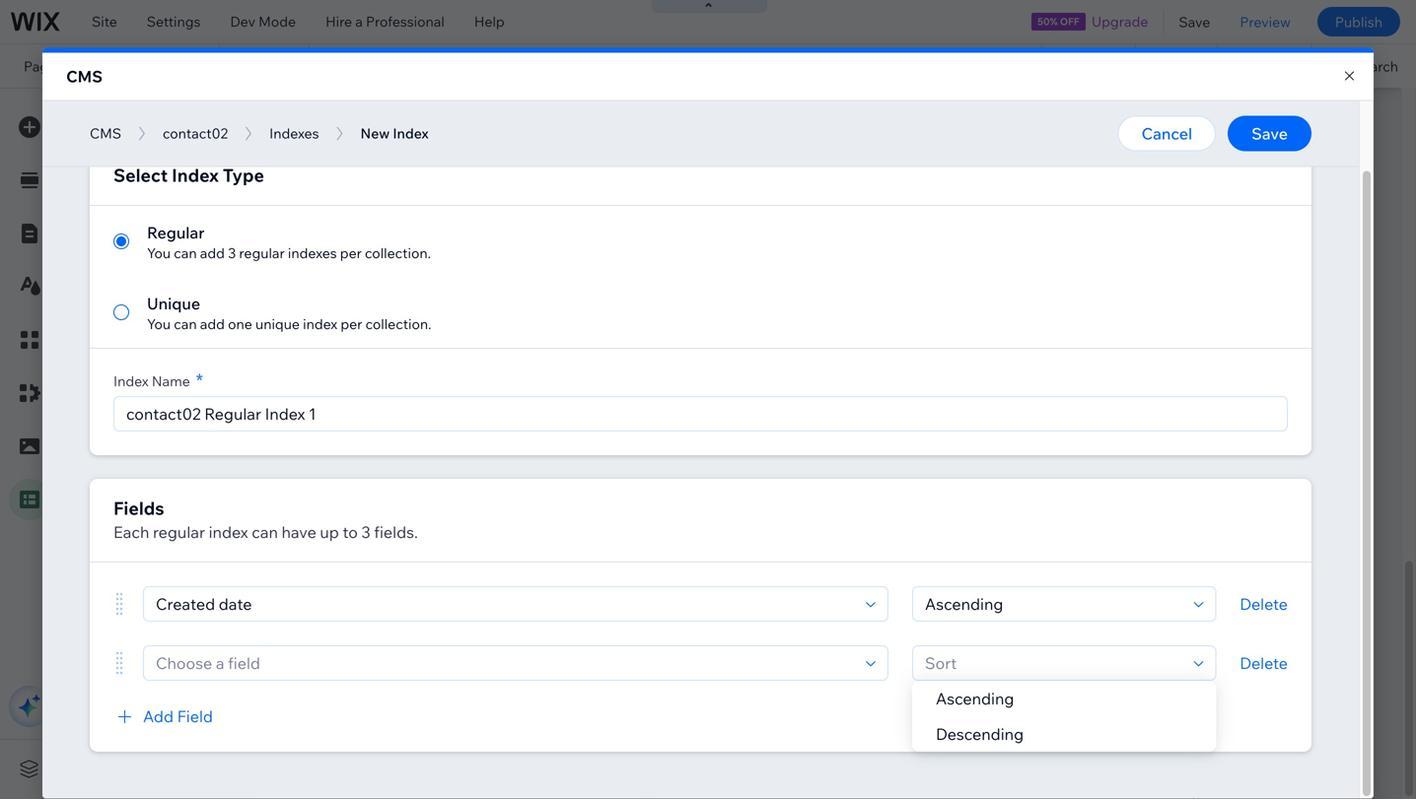 Task type: describe. For each thing, give the bounding box(es) containing it.
search button
[[1312, 44, 1416, 88]]

1 vertical spatial collections
[[116, 193, 188, 211]]

more
[[123, 227, 157, 244]]

hire
[[326, 13, 352, 30]]

settings
[[147, 13, 201, 30]]

50%
[[1038, 15, 1058, 28]]

preview button
[[1225, 0, 1306, 43]]

preview
[[1240, 13, 1291, 30]]

learn more
[[84, 227, 157, 244]]

1 vertical spatial cms
[[84, 108, 120, 127]]

hire a professional
[[326, 13, 445, 30]]

0 horizontal spatial your collections
[[84, 193, 188, 211]]

50% off
[[1038, 15, 1080, 28]]

contact02
[[322, 232, 387, 249]]

permissions:
[[322, 251, 391, 266]]

contact02 permissions: form submissions
[[322, 232, 493, 266]]

dev
[[230, 13, 255, 30]]

0 vertical spatial cms
[[66, 66, 103, 86]]

site
[[92, 13, 117, 30]]

1 horizontal spatial your
[[270, 160, 300, 177]]

save
[[1179, 13, 1211, 30]]

learn
[[84, 227, 120, 244]]

1 horizontal spatial collections
[[303, 160, 376, 177]]



Task type: vqa. For each thing, say whether or not it's contained in the screenshot.
the OFF
yes



Task type: locate. For each thing, give the bounding box(es) containing it.
save button
[[1164, 0, 1225, 43]]

0 vertical spatial your
[[270, 160, 300, 177]]

your collections up contact02 at left top
[[270, 160, 376, 177]]

publish button
[[1318, 7, 1401, 36]]

cms
[[66, 66, 103, 86], [84, 108, 120, 127]]

1 vertical spatial your collections
[[84, 193, 188, 211]]

your
[[270, 160, 300, 177], [84, 193, 113, 211]]

a
[[355, 13, 363, 30]]

0 horizontal spatial your
[[84, 193, 113, 211]]

cms down site
[[66, 66, 103, 86]]

1 vertical spatial your
[[84, 193, 113, 211]]

0 vertical spatial collections
[[303, 160, 376, 177]]

collections up contact02 at left top
[[303, 160, 376, 177]]

collections
[[303, 160, 376, 177], [116, 193, 188, 211]]

collections up more
[[116, 193, 188, 211]]

off
[[1060, 15, 1080, 28]]

submissions
[[425, 251, 493, 266]]

upgrade
[[1092, 13, 1149, 30]]

projects
[[75, 57, 148, 75]]

1 horizontal spatial your collections
[[270, 160, 376, 177]]

search
[[1354, 57, 1399, 75]]

your collections up more
[[84, 193, 188, 211]]

0 vertical spatial your collections
[[270, 160, 376, 177]]

professional
[[366, 13, 445, 30]]

your collections
[[270, 160, 376, 177], [84, 193, 188, 211]]

help
[[474, 13, 505, 30]]

main
[[84, 160, 115, 177]]

publish
[[1336, 13, 1383, 30]]

mode
[[259, 13, 296, 30]]

0 horizontal spatial collections
[[116, 193, 188, 211]]

cms up main
[[84, 108, 120, 127]]

form
[[394, 251, 422, 266]]

dev mode
[[230, 13, 296, 30]]



